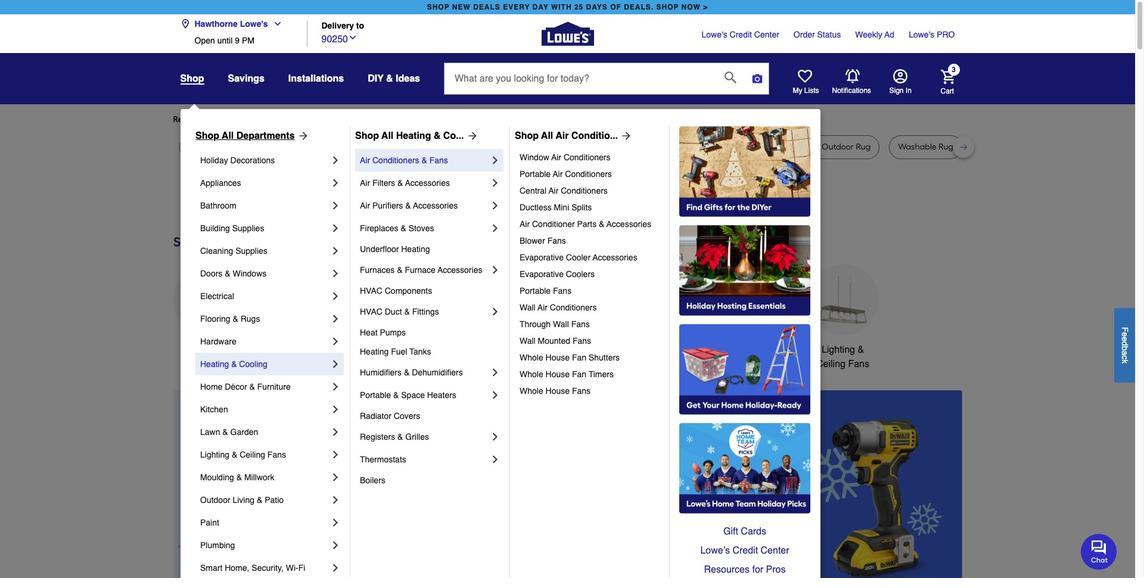 Task type: vqa. For each thing, say whether or not it's contained in the screenshot.
Portable Fans
yes



Task type: describe. For each thing, give the bounding box(es) containing it.
holiday decorations link
[[200, 149, 330, 172]]

heaters
[[427, 390, 456, 400]]

& inside 'link'
[[434, 131, 441, 141]]

savings button
[[228, 68, 265, 89]]

with
[[551, 3, 572, 11]]

wall mounted fans
[[520, 336, 591, 346]]

you for recommended searches for you
[[282, 114, 296, 125]]

delivery to
[[322, 21, 364, 31]]

décor
[[225, 382, 247, 392]]

conditioners for window air conditioners
[[564, 153, 611, 162]]

5 rug from the left
[[551, 142, 566, 152]]

supplies for cleaning supplies
[[235, 246, 267, 256]]

air up "portable air conditioners"
[[551, 153, 561, 162]]

outdoor
[[822, 142, 854, 152]]

portable for portable fans
[[520, 286, 551, 296]]

2 shop from the left
[[656, 3, 679, 11]]

shop all heating & co... link
[[355, 129, 478, 143]]

chevron right image for moulding & millwork
[[330, 471, 341, 483]]

1 shop from the left
[[427, 3, 450, 11]]

f e e d b a c k button
[[1114, 308, 1135, 382]]

0 vertical spatial appliances
[[200, 178, 241, 188]]

3 rug from the left
[[262, 142, 277, 152]]

cleaning
[[200, 246, 233, 256]]

plumbing
[[200, 541, 235, 550]]

air left filters
[[360, 178, 370, 188]]

air conditioners & fans link
[[360, 149, 489, 172]]

8 rug from the left
[[856, 142, 871, 152]]

wall for mounted
[[520, 336, 536, 346]]

for for suggestions
[[375, 114, 386, 125]]

bathroom inside button
[[641, 344, 682, 355]]

2 e from the top
[[1120, 336, 1130, 341]]

chevron right image for holiday decorations
[[330, 154, 341, 166]]

location image
[[180, 19, 190, 29]]

chevron right image for air filters & accessories
[[489, 177, 501, 189]]

3 area from the left
[[733, 142, 751, 152]]

air down recommended searches for you heading
[[556, 131, 569, 141]]

chevron right image for lighting & ceiling fans
[[330, 449, 341, 461]]

heating down heat
[[360, 347, 389, 356]]

security,
[[252, 563, 284, 573]]

central air conditioners
[[520, 186, 608, 195]]

chevron right image for lawn & garden
[[330, 426, 341, 438]]

suggestions
[[326, 114, 373, 125]]

90250
[[322, 34, 348, 44]]

wall inside through wall fans link
[[553, 319, 569, 329]]

3 house from the top
[[546, 386, 570, 396]]

now
[[682, 3, 701, 11]]

accessories right parts
[[607, 219, 651, 229]]

arrow right image inside shop all heating & co... 'link'
[[464, 130, 478, 142]]

heating & cooling
[[200, 359, 267, 369]]

departments
[[236, 131, 295, 141]]

lighting & ceiling fans button
[[807, 264, 879, 371]]

for for searches
[[269, 114, 280, 125]]

wall air conditioners
[[520, 303, 597, 312]]

arrow right image for shop all air conditio...
[[618, 130, 632, 142]]

purifiers
[[372, 201, 403, 210]]

radiator
[[360, 411, 391, 421]]

humidifiers & dehumidifiers link
[[360, 361, 489, 384]]

millwork
[[244, 473, 274, 482]]

chevron right image for bathroom
[[330, 200, 341, 212]]

garden
[[230, 427, 258, 437]]

fan for timers
[[572, 369, 586, 379]]

tools button
[[264, 264, 335, 357]]

shop 25 days of deals by category image
[[173, 232, 962, 252]]

more suggestions for you
[[305, 114, 401, 125]]

furnace
[[405, 265, 436, 275]]

chevron right image for portable & space heaters
[[489, 389, 501, 401]]

hawthorne lowe's
[[195, 19, 268, 29]]

chevron down image inside hawthorne lowe's button
[[268, 19, 282, 29]]

plumbing link
[[200, 534, 330, 557]]

allen for allen and roth area rug
[[473, 142, 492, 152]]

gift cards link
[[679, 522, 810, 541]]

my lists
[[793, 86, 819, 95]]

conditioners for central air conditioners
[[561, 186, 608, 195]]

installations
[[288, 73, 344, 84]]

thermostats
[[360, 455, 406, 464]]

components
[[385, 286, 432, 296]]

up to 50 percent off select tools and accessories. image
[[385, 390, 962, 578]]

portable air conditioners link
[[520, 166, 661, 182]]

holiday
[[200, 156, 228, 165]]

blower
[[520, 236, 545, 246]]

kitchen link
[[200, 398, 330, 421]]

registers & grilles link
[[360, 426, 489, 448]]

lighting & ceiling fans inside button
[[816, 344, 869, 369]]

chevron right image for registers & grilles
[[489, 431, 501, 443]]

fans inside button
[[848, 359, 869, 369]]

whole for whole house fan shutters
[[520, 353, 543, 362]]

order status
[[794, 30, 841, 39]]

air left purifiers
[[360, 201, 370, 210]]

coolers
[[566, 269, 595, 279]]

shop new deals every day with 25 days of deals. shop now > link
[[425, 0, 711, 14]]

rug rug
[[245, 142, 277, 152]]

tools inside outdoor tools & equipment
[[574, 344, 596, 355]]

lowe's
[[701, 545, 730, 556]]

all for heating
[[381, 131, 394, 141]]

all for departments
[[222, 131, 234, 141]]

pro
[[937, 30, 955, 39]]

7 rug from the left
[[753, 142, 768, 152]]

find gifts for the diyer. image
[[679, 126, 810, 217]]

searches
[[232, 114, 267, 125]]

search image
[[725, 71, 737, 83]]

lowe's for lowe's pro
[[909, 30, 935, 39]]

cooling
[[239, 359, 267, 369]]

house for timers
[[546, 369, 570, 379]]

savings
[[228, 73, 265, 84]]

moulding & millwork link
[[200, 466, 330, 489]]

lighting & ceiling fans link
[[200, 443, 330, 466]]

home inside button
[[754, 344, 779, 355]]

shop new deals every day with 25 days of deals. shop now >
[[427, 3, 708, 11]]

washable area rug
[[693, 142, 768, 152]]

my
[[793, 86, 802, 95]]

until
[[217, 36, 233, 45]]

2 rug from the left
[[245, 142, 260, 152]]

space
[[401, 390, 425, 400]]

0 horizontal spatial lighting
[[200, 450, 229, 459]]

chevron right image for humidifiers & dehumidifiers
[[489, 367, 501, 378]]

chevron right image for hardware
[[330, 336, 341, 347]]

kitchen faucets
[[446, 344, 515, 355]]

lowe's home improvement account image
[[893, 69, 907, 83]]

hvac components link
[[360, 281, 501, 300]]

more suggestions for you link
[[305, 114, 411, 126]]

evaporative coolers link
[[520, 266, 661, 282]]

allen and roth area rug
[[473, 142, 566, 152]]

1 tools from the left
[[288, 344, 311, 355]]

heating inside 'link'
[[396, 131, 431, 141]]

open until 9 pm
[[195, 36, 254, 45]]

chevron down image inside 90250 "button"
[[348, 33, 358, 42]]

to
[[356, 21, 364, 31]]

accessories for air purifiers & accessories
[[413, 201, 458, 210]]

covers
[[394, 411, 420, 421]]

recommended
[[173, 114, 230, 125]]

air inside 'link'
[[549, 186, 559, 195]]

washable for washable area rug
[[693, 142, 731, 152]]

shop all departments link
[[195, 129, 309, 143]]

ceiling inside button
[[816, 359, 846, 369]]

get your home holiday-ready. image
[[679, 324, 810, 415]]

blower fans link
[[520, 232, 661, 249]]

recommended searches for you heading
[[173, 114, 962, 126]]

doors
[[200, 269, 223, 278]]

lowe's home improvement notification center image
[[845, 69, 860, 83]]

whole for whole house fans
[[520, 386, 543, 396]]

b
[[1120, 346, 1130, 350]]

heating up furnace
[[401, 244, 430, 254]]

heating fuel tanks
[[360, 347, 431, 356]]

humidifiers
[[360, 368, 402, 377]]

my lists link
[[793, 69, 819, 95]]

lighting inside lighting & ceiling fans
[[822, 344, 855, 355]]

whole house fan shutters
[[520, 353, 620, 362]]

decorations for holiday
[[230, 156, 275, 165]]

lowe's home improvement cart image
[[941, 69, 955, 84]]

electrical link
[[200, 285, 330, 308]]

1 horizontal spatial arrow right image
[[940, 495, 952, 506]]

f
[[1120, 327, 1130, 332]]

furnaces & furnace accessories link
[[360, 259, 489, 281]]

chevron right image for furnaces & furnace accessories
[[489, 264, 501, 276]]

through wall fans link
[[520, 316, 661, 333]]

appliances link
[[200, 172, 330, 194]]

co...
[[443, 131, 464, 141]]

air up central air conditioners
[[553, 169, 563, 179]]



Task type: locate. For each thing, give the bounding box(es) containing it.
portable up radiator
[[360, 390, 391, 400]]

2 fan from the top
[[572, 369, 586, 379]]

0 vertical spatial supplies
[[232, 223, 264, 233]]

center
[[754, 30, 779, 39], [761, 545, 789, 556]]

roth up portable air conditioners link at the top of the page
[[631, 142, 648, 152]]

whole house fan timers link
[[520, 366, 661, 383]]

wall inside wall air conditioners link
[[520, 303, 536, 312]]

whole down whole house fan timers
[[520, 386, 543, 396]]

1 horizontal spatial and
[[613, 142, 629, 152]]

0 vertical spatial house
[[546, 353, 570, 362]]

doors & windows link
[[200, 262, 330, 285]]

0 vertical spatial lighting
[[822, 344, 855, 355]]

1 roth from the left
[[512, 142, 529, 152]]

deals
[[473, 3, 501, 11]]

conditioners down window air conditioners link
[[565, 169, 612, 179]]

outdoor tools & equipment button
[[535, 264, 607, 371]]

all for air
[[541, 131, 553, 141]]

lowe's for lowe's credit center
[[702, 30, 727, 39]]

conditioners up 'splits'
[[561, 186, 608, 195]]

portable & space heaters link
[[360, 384, 489, 406]]

evaporative cooler accessories link
[[520, 249, 661, 266]]

thermostats link
[[360, 448, 489, 471]]

arrow right image inside 'shop all departments' link
[[295, 130, 309, 142]]

1 horizontal spatial ceiling
[[816, 359, 846, 369]]

bathroom right shutters
[[641, 344, 682, 355]]

whole inside "link"
[[520, 369, 543, 379]]

1 horizontal spatial shop
[[355, 131, 379, 141]]

1 vertical spatial kitchen
[[200, 405, 228, 414]]

rugs
[[241, 314, 260, 324]]

conditioners inside 'link'
[[561, 186, 608, 195]]

1 horizontal spatial smart
[[726, 344, 751, 355]]

chevron right image for electrical
[[330, 290, 341, 302]]

house
[[546, 353, 570, 362], [546, 369, 570, 379], [546, 386, 570, 396]]

delivery
[[322, 21, 354, 31]]

all up window
[[541, 131, 553, 141]]

hvac for hvac duct & fittings
[[360, 307, 383, 316]]

you for more suggestions for you
[[388, 114, 401, 125]]

wall
[[520, 303, 536, 312], [553, 319, 569, 329], [520, 336, 536, 346]]

2 horizontal spatial shop
[[515, 131, 539, 141]]

0 vertical spatial portable
[[520, 169, 551, 179]]

1 vertical spatial smart
[[200, 563, 222, 573]]

0 vertical spatial arrow right image
[[464, 130, 478, 142]]

supplies inside cleaning supplies link
[[235, 246, 267, 256]]

chevron right image for flooring & rugs
[[330, 313, 341, 325]]

2 all from the left
[[381, 131, 394, 141]]

chevron right image for thermostats
[[489, 454, 501, 465]]

credit up search icon
[[730, 30, 752, 39]]

accessories down air conditioners & fans link
[[405, 178, 450, 188]]

smart inside button
[[726, 344, 751, 355]]

whole up whole house fans
[[520, 369, 543, 379]]

Search Query text field
[[445, 63, 715, 94]]

0 horizontal spatial lighting & ceiling fans
[[200, 450, 286, 459]]

deals.
[[624, 3, 654, 11]]

chevron right image for air purifiers & accessories
[[489, 200, 501, 212]]

chevron right image for paint
[[330, 517, 341, 529]]

0 horizontal spatial outdoor
[[200, 495, 230, 505]]

you left more
[[282, 114, 296, 125]]

1 horizontal spatial roth
[[631, 142, 648, 152]]

hvac
[[360, 286, 383, 296], [360, 307, 383, 316]]

accessories for furnaces & furnace accessories
[[438, 265, 482, 275]]

allen and roth rug
[[593, 142, 665, 152]]

home décor & furniture link
[[200, 375, 330, 398]]

1 horizontal spatial washable
[[898, 142, 937, 152]]

rug
[[188, 142, 203, 152], [245, 142, 260, 152], [262, 142, 277, 152], [324, 142, 339, 152], [551, 142, 566, 152], [650, 142, 665, 152], [753, 142, 768, 152], [856, 142, 871, 152], [939, 142, 954, 152]]

chevron right image for outdoor living & patio
[[330, 494, 341, 506]]

2 hvac from the top
[[360, 307, 383, 316]]

1 evaporative from the top
[[520, 253, 564, 262]]

filters
[[372, 178, 395, 188]]

portable for portable & space heaters
[[360, 390, 391, 400]]

1 vertical spatial portable
[[520, 286, 551, 296]]

4 rug from the left
[[324, 142, 339, 152]]

0 vertical spatial fan
[[572, 353, 586, 362]]

tools up furniture
[[288, 344, 311, 355]]

chat invite button image
[[1081, 533, 1117, 569]]

1 e from the top
[[1120, 332, 1130, 336]]

whole down mounted
[[520, 353, 543, 362]]

1 vertical spatial chevron down image
[[348, 33, 358, 42]]

shop left now on the right top of page
[[656, 3, 679, 11]]

wall inside "wall mounted fans" link
[[520, 336, 536, 346]]

1 horizontal spatial home
[[754, 344, 779, 355]]

smart for smart home
[[726, 344, 751, 355]]

allen right desk
[[473, 142, 492, 152]]

chevron right image for smart home, security, wi-fi
[[330, 562, 341, 574]]

whole house fans link
[[520, 383, 661, 399]]

appliances
[[200, 178, 241, 188], [186, 344, 232, 355]]

0 vertical spatial bathroom
[[200, 201, 236, 210]]

1 washable from the left
[[693, 142, 731, 152]]

credit for lowe's
[[733, 545, 758, 556]]

air conditioner parts & accessories link
[[520, 216, 661, 232]]

1 hvac from the top
[[360, 286, 383, 296]]

shop for shop all departments
[[195, 131, 219, 141]]

appliances up heating & cooling
[[186, 344, 232, 355]]

lowe's home improvement lists image
[[798, 69, 812, 83]]

chevron right image for cleaning supplies
[[330, 245, 341, 257]]

fans
[[430, 156, 448, 165], [547, 236, 566, 246], [553, 286, 572, 296], [571, 319, 590, 329], [573, 336, 591, 346], [848, 359, 869, 369], [572, 386, 591, 396], [267, 450, 286, 459]]

kitchen up lawn
[[200, 405, 228, 414]]

0 vertical spatial chevron down image
[[268, 19, 282, 29]]

hvac duct & fittings
[[360, 307, 439, 316]]

scroll to item #2 image
[[641, 576, 672, 578]]

1 house from the top
[[546, 353, 570, 362]]

conditioner
[[532, 219, 575, 229]]

portable down "evaporative coolers"
[[520, 286, 551, 296]]

house down wall mounted fans
[[546, 353, 570, 362]]

lowe's left pro
[[909, 30, 935, 39]]

2 allen from the left
[[593, 142, 611, 152]]

outdoor for outdoor living & patio
[[200, 495, 230, 505]]

appliances inside 'button'
[[186, 344, 232, 355]]

outdoor tools & equipment
[[537, 344, 605, 369]]

e up b
[[1120, 336, 1130, 341]]

chevron right image
[[489, 154, 501, 166], [330, 177, 341, 189], [330, 200, 341, 212], [489, 200, 501, 212], [330, 222, 341, 234], [330, 245, 341, 257], [330, 268, 341, 280], [489, 306, 501, 318], [330, 313, 341, 325], [330, 336, 341, 347], [489, 367, 501, 378], [330, 381, 341, 393], [489, 431, 501, 443], [330, 449, 341, 461], [330, 494, 341, 506], [330, 517, 341, 529]]

cleaning supplies
[[200, 246, 267, 256]]

0 horizontal spatial tools
[[288, 344, 311, 355]]

conditioners down the furniture
[[372, 156, 419, 165]]

underfloor heating link
[[360, 240, 501, 259]]

accessories down air filters & accessories link
[[413, 201, 458, 210]]

roth up window
[[512, 142, 529, 152]]

conditioners for wall air conditioners
[[550, 303, 597, 312]]

lowe's pro link
[[909, 29, 955, 41]]

evaporative coolers
[[520, 269, 595, 279]]

90250 button
[[322, 31, 358, 46]]

evaporative down blower fans
[[520, 253, 564, 262]]

tools up equipment at the bottom
[[574, 344, 596, 355]]

portable for portable air conditioners
[[520, 169, 551, 179]]

furnaces
[[360, 265, 395, 275]]

0 horizontal spatial chevron down image
[[268, 19, 282, 29]]

kitchen up dehumidifiers
[[446, 344, 478, 355]]

arrow right image
[[295, 130, 309, 142], [618, 130, 632, 142]]

bathroom up the building
[[200, 201, 236, 210]]

chevron right image for appliances
[[330, 177, 341, 189]]

smart inside 'link'
[[200, 563, 222, 573]]

conditioners up portable air conditioners link at the top of the page
[[564, 153, 611, 162]]

portable & space heaters
[[360, 390, 456, 400]]

0 horizontal spatial decorations
[[230, 156, 275, 165]]

house down whole house fan timers
[[546, 386, 570, 396]]

center left order
[[754, 30, 779, 39]]

air down portable fans
[[538, 303, 548, 312]]

evaporative up portable fans
[[520, 269, 564, 279]]

1 whole from the top
[[520, 353, 543, 362]]

for left pros
[[752, 564, 763, 575]]

& inside outdoor tools & equipment
[[599, 344, 605, 355]]

arrow right image up window air conditioners link
[[618, 130, 632, 142]]

outdoor down moulding
[[200, 495, 230, 505]]

air up blower
[[520, 219, 530, 229]]

2 tools from the left
[[574, 344, 596, 355]]

2 horizontal spatial area
[[733, 142, 751, 152]]

2 vertical spatial house
[[546, 386, 570, 396]]

0 horizontal spatial ceiling
[[240, 450, 265, 459]]

diy
[[368, 73, 384, 84]]

0 vertical spatial ceiling
[[816, 359, 846, 369]]

0 horizontal spatial you
[[282, 114, 296, 125]]

0 horizontal spatial roth
[[512, 142, 529, 152]]

whole for whole house fan timers
[[520, 369, 543, 379]]

home,
[[225, 563, 249, 573]]

1 horizontal spatial bathroom
[[641, 344, 682, 355]]

chevron down image
[[268, 19, 282, 29], [348, 33, 358, 42]]

accessories down 'blower fans' link at top
[[593, 253, 637, 262]]

supplies up windows
[[235, 246, 267, 256]]

1 horizontal spatial lighting & ceiling fans
[[816, 344, 869, 369]]

accessories down underfloor heating link at the left
[[438, 265, 482, 275]]

washable for washable rug
[[898, 142, 937, 152]]

humidifiers & dehumidifiers
[[360, 368, 463, 377]]

0 horizontal spatial allen
[[473, 142, 492, 152]]

arrow right image
[[464, 130, 478, 142], [940, 495, 952, 506]]

hvac for hvac components
[[360, 286, 383, 296]]

0 horizontal spatial home
[[200, 382, 223, 392]]

shop for shop all air conditio...
[[515, 131, 539, 141]]

1 fan from the top
[[572, 353, 586, 362]]

kitchen inside button
[[446, 344, 478, 355]]

chevron right image
[[330, 154, 341, 166], [489, 177, 501, 189], [489, 222, 501, 234], [489, 264, 501, 276], [330, 290, 341, 302], [330, 358, 341, 370], [489, 389, 501, 401], [330, 403, 341, 415], [330, 426, 341, 438], [489, 454, 501, 465], [330, 471, 341, 483], [330, 539, 341, 551], [330, 562, 341, 574]]

1 vertical spatial house
[[546, 369, 570, 379]]

1 and from the left
[[494, 142, 510, 152]]

1 vertical spatial ceiling
[[240, 450, 265, 459]]

all down recommended searches for you
[[222, 131, 234, 141]]

supplies inside building supplies link
[[232, 223, 264, 233]]

heat pumps
[[360, 328, 406, 337]]

0 vertical spatial hvac
[[360, 286, 383, 296]]

1 vertical spatial bathroom
[[641, 344, 682, 355]]

allen down conditio...
[[593, 142, 611, 152]]

2 horizontal spatial lowe's
[[909, 30, 935, 39]]

chevron right image for fireplaces & stoves
[[489, 222, 501, 234]]

resources
[[704, 564, 750, 575]]

1 allen from the left
[[473, 142, 492, 152]]

arrow right image down more
[[295, 130, 309, 142]]

moulding & millwork
[[200, 473, 274, 482]]

1 area from the left
[[305, 142, 322, 152]]

0 horizontal spatial kitchen
[[200, 405, 228, 414]]

2 horizontal spatial all
[[541, 131, 553, 141]]

allen for allen and roth rug
[[593, 142, 611, 152]]

home
[[754, 344, 779, 355], [200, 382, 223, 392]]

lowe's wishes you and your family a happy hanukkah. image
[[173, 190, 962, 220]]

1 horizontal spatial you
[[388, 114, 401, 125]]

2 vertical spatial wall
[[520, 336, 536, 346]]

outdoor for outdoor tools & equipment
[[537, 344, 572, 355]]

1 vertical spatial credit
[[733, 545, 758, 556]]

5x8
[[205, 142, 218, 152]]

shop
[[195, 131, 219, 141], [355, 131, 379, 141], [515, 131, 539, 141]]

hvac up heat
[[360, 307, 383, 316]]

window air conditioners link
[[520, 149, 661, 166]]

2 whole from the top
[[520, 369, 543, 379]]

outdoor inside outdoor tools & equipment
[[537, 344, 572, 355]]

center up pros
[[761, 545, 789, 556]]

wall down wall air conditioners
[[553, 319, 569, 329]]

3 all from the left
[[541, 131, 553, 141]]

e
[[1120, 332, 1130, 336], [1120, 336, 1130, 341]]

supplies for building supplies
[[232, 223, 264, 233]]

chevron right image for plumbing
[[330, 539, 341, 551]]

1 vertical spatial wall
[[553, 319, 569, 329]]

house up whole house fans
[[546, 369, 570, 379]]

2 vertical spatial whole
[[520, 386, 543, 396]]

washable
[[693, 142, 731, 152], [898, 142, 937, 152]]

shop inside 'link'
[[355, 131, 379, 141]]

air
[[556, 131, 569, 141], [551, 153, 561, 162], [360, 156, 370, 165], [553, 169, 563, 179], [360, 178, 370, 188], [549, 186, 559, 195], [360, 201, 370, 210], [520, 219, 530, 229], [538, 303, 548, 312]]

for inside "resources for pros" link
[[752, 564, 763, 575]]

0 horizontal spatial and
[[494, 142, 510, 152]]

0 vertical spatial home
[[754, 344, 779, 355]]

house inside "link"
[[546, 369, 570, 379]]

conditioners for portable air conditioners
[[565, 169, 612, 179]]

smart for smart home, security, wi-fi
[[200, 563, 222, 573]]

ceiling
[[816, 359, 846, 369], [240, 450, 265, 459]]

2 and from the left
[[613, 142, 629, 152]]

2 washable from the left
[[898, 142, 937, 152]]

1 horizontal spatial lighting
[[822, 344, 855, 355]]

portable down window
[[520, 169, 551, 179]]

sign in button
[[889, 69, 912, 95]]

weekly ad link
[[855, 29, 895, 41]]

0 vertical spatial center
[[754, 30, 779, 39]]

fireplaces
[[360, 223, 398, 233]]

appliances down the holiday
[[200, 178, 241, 188]]

1 vertical spatial lighting & ceiling fans
[[200, 450, 286, 459]]

lowe's home improvement logo image
[[541, 7, 594, 60]]

0 horizontal spatial all
[[222, 131, 234, 141]]

smart home button
[[717, 264, 788, 357]]

lighting
[[822, 344, 855, 355], [200, 450, 229, 459]]

and for allen and roth area rug
[[494, 142, 510, 152]]

evaporative
[[520, 253, 564, 262], [520, 269, 564, 279]]

1 horizontal spatial shop
[[656, 3, 679, 11]]

underfloor heating
[[360, 244, 430, 254]]

& inside "link"
[[222, 427, 228, 437]]

chevron right image for heating & cooling
[[330, 358, 341, 370]]

fan down equipment at the bottom
[[572, 369, 586, 379]]

1 vertical spatial supplies
[[235, 246, 267, 256]]

tools
[[288, 344, 311, 355], [574, 344, 596, 355]]

all inside 'link'
[[381, 131, 394, 141]]

washable rug
[[898, 142, 954, 152]]

flooring & rugs link
[[200, 308, 330, 330]]

and for allen and roth rug
[[613, 142, 629, 152]]

chevron right image for doors & windows
[[330, 268, 341, 280]]

wall up through
[[520, 303, 536, 312]]

2 vertical spatial portable
[[360, 390, 391, 400]]

1 horizontal spatial tools
[[574, 344, 596, 355]]

center for lowe's credit center
[[754, 30, 779, 39]]

1 vertical spatial center
[[761, 545, 789, 556]]

0 vertical spatial whole
[[520, 353, 543, 362]]

heating down hardware
[[200, 359, 229, 369]]

shop down more suggestions for you link
[[355, 131, 379, 141]]

shop left new
[[427, 3, 450, 11]]

installations button
[[288, 68, 344, 89]]

fan inside "link"
[[572, 369, 586, 379]]

notifications
[[832, 86, 871, 95]]

evaporative for evaporative cooler accessories
[[520, 253, 564, 262]]

evaporative for evaporative coolers
[[520, 269, 564, 279]]

a
[[1120, 350, 1130, 355]]

through
[[520, 319, 551, 329]]

house for shutters
[[546, 353, 570, 362]]

smart home, security, wi-fi
[[200, 563, 305, 573]]

1 shop from the left
[[195, 131, 219, 141]]

1 horizontal spatial for
[[375, 114, 386, 125]]

lowe's up "pm" at the top left
[[240, 19, 268, 29]]

1 horizontal spatial kitchen
[[446, 344, 478, 355]]

2 house from the top
[[546, 369, 570, 379]]

2 area from the left
[[531, 142, 549, 152]]

for up departments
[[269, 114, 280, 125]]

building supplies link
[[200, 217, 330, 240]]

splits
[[572, 203, 592, 212]]

0 vertical spatial evaporative
[[520, 253, 564, 262]]

2 arrow right image from the left
[[618, 130, 632, 142]]

0 horizontal spatial arrow right image
[[295, 130, 309, 142]]

kitchen for kitchen
[[200, 405, 228, 414]]

patio
[[265, 495, 284, 505]]

for inside more suggestions for you link
[[375, 114, 386, 125]]

0 vertical spatial kitchen
[[446, 344, 478, 355]]

smart home
[[726, 344, 779, 355]]

decorations down rug rug
[[230, 156, 275, 165]]

None search field
[[444, 63, 769, 106]]

0 horizontal spatial washable
[[693, 142, 731, 152]]

lowe's inside button
[[240, 19, 268, 29]]

air up ductless mini splits
[[549, 186, 559, 195]]

wall air conditioners link
[[520, 299, 661, 316]]

1 rug from the left
[[188, 142, 203, 152]]

roth for area
[[512, 142, 529, 152]]

3
[[952, 66, 956, 74]]

1 horizontal spatial area
[[531, 142, 549, 152]]

fan up whole house fan timers "link"
[[572, 353, 586, 362]]

1 horizontal spatial allen
[[593, 142, 611, 152]]

dehumidifiers
[[412, 368, 463, 377]]

you up the shop all heating & co...
[[388, 114, 401, 125]]

heating up desk
[[396, 131, 431, 141]]

decorations for christmas
[[365, 359, 415, 369]]

1 vertical spatial arrow right image
[[940, 495, 952, 506]]

open
[[195, 36, 215, 45]]

for up the furniture
[[375, 114, 386, 125]]

chevron right image for kitchen
[[330, 403, 341, 415]]

chevron right image for hvac duct & fittings
[[489, 306, 501, 318]]

1 arrow right image from the left
[[295, 130, 309, 142]]

conditioners down the portable fans link
[[550, 303, 597, 312]]

center for lowe's credit center
[[761, 545, 789, 556]]

1 vertical spatial decorations
[[365, 359, 415, 369]]

e up the d
[[1120, 332, 1130, 336]]

wall down through
[[520, 336, 536, 346]]

1 vertical spatial evaporative
[[520, 269, 564, 279]]

1 vertical spatial hvac
[[360, 307, 383, 316]]

0 horizontal spatial smart
[[200, 563, 222, 573]]

shop for shop all heating & co...
[[355, 131, 379, 141]]

paint link
[[200, 511, 330, 534]]

central
[[520, 186, 547, 195]]

decorations inside button
[[365, 359, 415, 369]]

decorations down heating fuel tanks at the bottom left of the page
[[365, 359, 415, 369]]

cleaning supplies link
[[200, 240, 330, 262]]

shop up allen and roth area rug
[[515, 131, 539, 141]]

shop up 5x8
[[195, 131, 219, 141]]

2 you from the left
[[388, 114, 401, 125]]

1 horizontal spatial decorations
[[365, 359, 415, 369]]

heat
[[360, 328, 378, 337]]

0 vertical spatial smart
[[726, 344, 751, 355]]

2 shop from the left
[[355, 131, 379, 141]]

all up the furniture
[[381, 131, 394, 141]]

1 vertical spatial fan
[[572, 369, 586, 379]]

1 you from the left
[[282, 114, 296, 125]]

camera image
[[751, 73, 763, 85]]

credit for lowe's
[[730, 30, 752, 39]]

fan for shutters
[[572, 353, 586, 362]]

chevron right image for air conditioners & fans
[[489, 154, 501, 166]]

chevron right image for building supplies
[[330, 222, 341, 234]]

2 evaporative from the top
[[520, 269, 564, 279]]

1 horizontal spatial all
[[381, 131, 394, 141]]

registers & grilles
[[360, 432, 429, 442]]

2 roth from the left
[[631, 142, 648, 152]]

0 vertical spatial lighting & ceiling fans
[[816, 344, 869, 369]]

25 days of deals. don't miss deals every day. same-day delivery on in-stock orders placed by 2 p m. image
[[173, 390, 366, 578]]

0 vertical spatial decorations
[[230, 156, 275, 165]]

lowe's home team holiday picks. image
[[679, 423, 810, 514]]

shop all heating & co...
[[355, 131, 464, 141]]

lists
[[804, 86, 819, 95]]

supplies up cleaning supplies
[[232, 223, 264, 233]]

9 rug from the left
[[939, 142, 954, 152]]

0 vertical spatial wall
[[520, 303, 536, 312]]

lawn & garden
[[200, 427, 258, 437]]

and
[[494, 142, 510, 152], [613, 142, 629, 152]]

3 shop from the left
[[515, 131, 539, 141]]

every
[[503, 3, 530, 11]]

0 horizontal spatial bathroom
[[200, 201, 236, 210]]

sign
[[889, 86, 904, 95]]

cooler
[[566, 253, 591, 262]]

air conditioner parts & accessories
[[520, 219, 651, 229]]

arrow right image for shop all departments
[[295, 130, 309, 142]]

credit up "resources for pros" link in the bottom right of the page
[[733, 545, 758, 556]]

1 horizontal spatial chevron down image
[[348, 33, 358, 42]]

0 horizontal spatial for
[[269, 114, 280, 125]]

1 vertical spatial outdoor
[[200, 495, 230, 505]]

arrow right image inside shop all air conditio... link
[[618, 130, 632, 142]]

mini
[[554, 203, 569, 212]]

2 horizontal spatial for
[[752, 564, 763, 575]]

kitchen for kitchen faucets
[[446, 344, 478, 355]]

1 horizontal spatial arrow right image
[[618, 130, 632, 142]]

christmas decorations
[[365, 344, 415, 369]]

0 horizontal spatial area
[[305, 142, 322, 152]]

chevron right image for home décor & furniture
[[330, 381, 341, 393]]

indoor outdoor rug
[[795, 142, 871, 152]]

1 vertical spatial appliances
[[186, 344, 232, 355]]

air down the furniture
[[360, 156, 370, 165]]

holiday hosting essentials. image
[[679, 225, 810, 316]]

1 vertical spatial home
[[200, 382, 223, 392]]

0 horizontal spatial lowe's
[[240, 19, 268, 29]]

3 whole from the top
[[520, 386, 543, 396]]

hvac down the furnaces
[[360, 286, 383, 296]]

shop all departments
[[195, 131, 295, 141]]

wall for air
[[520, 303, 536, 312]]

roth for rug
[[631, 142, 648, 152]]

accessories for air filters & accessories
[[405, 178, 450, 188]]

1 horizontal spatial lowe's
[[702, 30, 727, 39]]

0 horizontal spatial shop
[[195, 131, 219, 141]]

0 horizontal spatial arrow right image
[[464, 130, 478, 142]]

0 vertical spatial outdoor
[[537, 344, 572, 355]]

1 horizontal spatial outdoor
[[537, 344, 572, 355]]

outdoor up equipment at the bottom
[[537, 344, 572, 355]]

1 vertical spatial lighting
[[200, 450, 229, 459]]

0 horizontal spatial shop
[[427, 3, 450, 11]]

6 rug from the left
[[650, 142, 665, 152]]

1 vertical spatial whole
[[520, 369, 543, 379]]

portable air conditioners
[[520, 169, 612, 179]]

christmas
[[369, 344, 412, 355]]

25
[[574, 3, 584, 11]]

fireplaces & stoves link
[[360, 217, 489, 240]]

lowe's down '>'
[[702, 30, 727, 39]]

1 all from the left
[[222, 131, 234, 141]]



